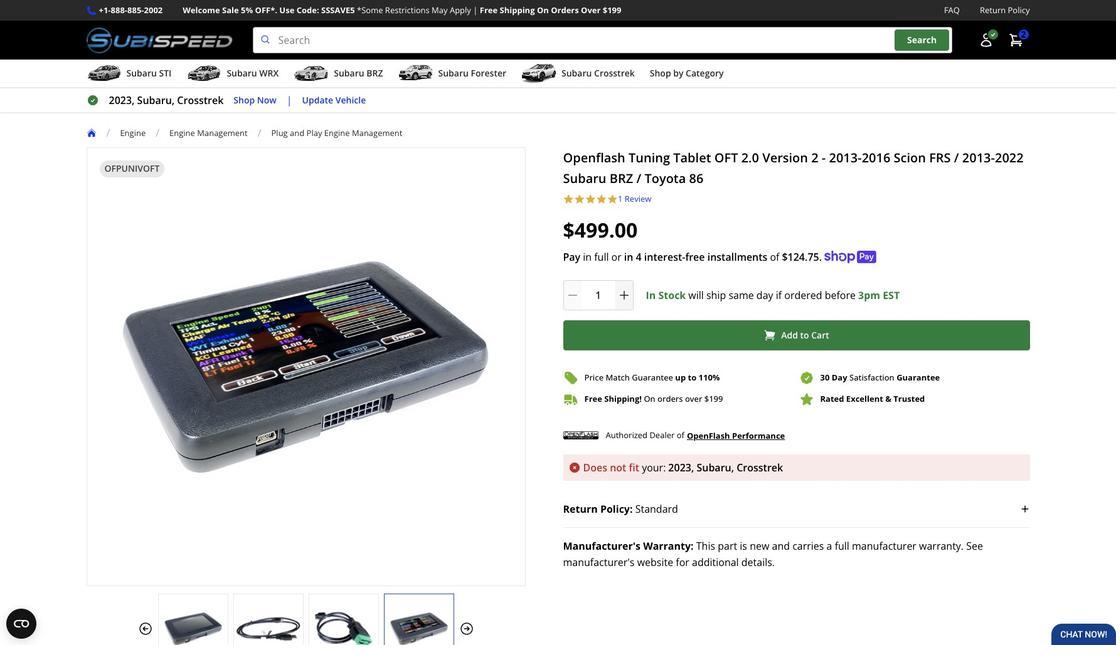 Task type: describe. For each thing, give the bounding box(es) containing it.
30
[[821, 372, 830, 383]]

*some restrictions may apply | free shipping on orders over $199
[[357, 4, 622, 16]]

over
[[581, 4, 601, 16]]

2 2013- from the left
[[963, 149, 995, 166]]

pay
[[563, 250, 581, 264]]

ordered
[[785, 288, 822, 302]]

price match guarantee up to 110%
[[585, 372, 720, 383]]

standard
[[636, 502, 678, 516]]

+1-
[[99, 4, 111, 16]]

performance
[[732, 430, 785, 442]]

shop now link
[[234, 93, 277, 108]]

est
[[883, 288, 900, 302]]

shop by category
[[650, 67, 724, 79]]

forester
[[471, 67, 506, 79]]

is
[[740, 539, 747, 553]]

$499.00
[[563, 216, 638, 243]]

1 in from the left
[[583, 250, 592, 264]]

if
[[776, 288, 782, 302]]

authorized
[[606, 430, 648, 441]]

3 engine from the left
[[324, 127, 350, 138]]

review
[[625, 193, 652, 205]]

0 horizontal spatial crosstrek
[[177, 94, 224, 107]]

engine for engine
[[120, 127, 146, 138]]

website
[[637, 556, 673, 570]]

$124.75
[[782, 250, 819, 264]]

add to cart button
[[563, 320, 1030, 351]]

same
[[729, 288, 754, 302]]

1 management from the left
[[197, 127, 248, 138]]

3pm
[[858, 288, 880, 302]]

0 vertical spatial |
[[473, 4, 478, 16]]

shop pay image
[[825, 251, 877, 263]]

2 vertical spatial crosstrek
[[737, 461, 783, 475]]

welcome sale 5% off*. use code: sssave5
[[183, 4, 355, 16]]

2 ofpunivoft 13-20 frs, brz, 86 openflash tuning tablet oft 2.0 version 2, image from the left
[[234, 607, 303, 646]]

button image
[[979, 33, 994, 48]]

brz inside dropdown button
[[367, 67, 383, 79]]

rated excellent & trusted
[[821, 394, 925, 405]]

engine management link down the shop now link
[[169, 127, 258, 138]]

openflash
[[687, 430, 730, 442]]

vehicle
[[336, 94, 366, 106]]

this
[[696, 539, 715, 553]]

subaru sti
[[126, 67, 172, 79]]

1 horizontal spatial free
[[585, 394, 602, 405]]

plug and play engine management
[[271, 127, 403, 138]]

return for return policy: standard
[[563, 502, 598, 516]]

subaru wrx button
[[187, 62, 279, 87]]

openflash performance link
[[687, 429, 785, 443]]

0 horizontal spatial 2023,
[[109, 94, 135, 107]]

0 horizontal spatial subaru,
[[137, 94, 175, 107]]

1 vertical spatial to
[[688, 372, 697, 383]]

ship
[[707, 288, 726, 302]]

0 horizontal spatial and
[[290, 127, 305, 138]]

orders
[[551, 4, 579, 16]]

sssave5
[[321, 4, 355, 16]]

a subaru wrx thumbnail image image
[[187, 64, 222, 83]]

see
[[967, 539, 983, 553]]

trusted
[[894, 394, 925, 405]]

open widget image
[[6, 609, 36, 639]]

0 vertical spatial free
[[480, 4, 498, 16]]

2 inside openflash tuning tablet oft 2.0 version 2 - 2013-2016 scion frs / 2013-2022 subaru brz / toyota 86
[[812, 149, 819, 166]]

*some
[[357, 4, 383, 16]]

2 inside 2 "button"
[[1021, 28, 1026, 40]]

your:
[[642, 461, 666, 475]]

policy:
[[601, 502, 633, 516]]

engine management
[[169, 127, 248, 138]]

installments
[[708, 250, 768, 264]]

oft
[[715, 149, 738, 166]]

search
[[907, 34, 937, 46]]

add to cart
[[781, 329, 830, 341]]

over
[[685, 394, 702, 405]]

0 horizontal spatial |
[[287, 94, 292, 107]]

shop now
[[234, 94, 277, 106]]

apply
[[450, 4, 471, 16]]

/ up review
[[637, 170, 642, 187]]

policy
[[1008, 4, 1030, 16]]

authorized dealer of openflash performance
[[606, 430, 785, 442]]

4 ofpunivoft 13-20 frs, brz, 86 openflash tuning tablet oft 2.0 version 2, image from the left
[[384, 607, 453, 646]]

3 ofpunivoft 13-20 frs, brz, 86 openflash tuning tablet oft 2.0 version 2, image from the left
[[309, 607, 378, 646]]

4
[[636, 250, 642, 264]]

free shipping! on orders over $199
[[585, 394, 723, 405]]

go to left image image
[[138, 622, 153, 637]]

welcome
[[183, 4, 220, 16]]

add
[[781, 329, 798, 341]]

.
[[819, 250, 822, 264]]

2016
[[862, 149, 891, 166]]

day
[[757, 288, 773, 302]]

a subaru crosstrek thumbnail image image
[[522, 64, 557, 83]]

does not fit your: 2023, subaru, crosstrek
[[583, 461, 783, 475]]

tuning
[[629, 149, 670, 166]]

2.0
[[742, 149, 759, 166]]

888-
[[111, 4, 127, 16]]

carries
[[793, 539, 824, 553]]

engine for engine management
[[169, 127, 195, 138]]

subaru crosstrek
[[562, 67, 635, 79]]

home image
[[86, 128, 96, 138]]

in
[[646, 288, 656, 302]]

subaru inside openflash tuning tablet oft 2.0 version 2 - 2013-2016 scion frs / 2013-2022 subaru brz / toyota 86
[[563, 170, 607, 187]]

code:
[[297, 4, 319, 16]]

this part is new and carries a full manufacturer warranty. see manufacturer's website for additional details.
[[563, 539, 983, 570]]

0 vertical spatial $199
[[603, 4, 622, 16]]

1 2013- from the left
[[829, 149, 862, 166]]

1 review link
[[618, 193, 652, 205]]

faq
[[944, 4, 960, 16]]

warranty.
[[919, 539, 964, 553]]

0 vertical spatial of
[[770, 250, 780, 264]]

now
[[257, 94, 277, 106]]

crosstrek inside dropdown button
[[594, 67, 635, 79]]

use
[[279, 4, 295, 16]]

manufacturer's
[[563, 556, 635, 570]]



Task type: locate. For each thing, give the bounding box(es) containing it.
1 ofpunivoft 13-20 frs, brz, 86 openflash tuning tablet oft 2.0 version 2, image from the left
[[158, 607, 227, 646]]

885-
[[127, 4, 144, 16]]

/ left the plug on the top left
[[258, 126, 261, 140]]

subaru left "forester"
[[438, 67, 469, 79]]

subaru, down subaru sti
[[137, 94, 175, 107]]

engine management link down 2023, subaru, crosstrek
[[169, 127, 248, 138]]

will
[[689, 288, 704, 302]]

1 horizontal spatial shop
[[650, 67, 671, 79]]

shop by category button
[[650, 62, 724, 87]]

manufacturer's
[[563, 539, 641, 553]]

off*.
[[255, 4, 277, 16]]

engine up ofpunivoft
[[120, 127, 146, 138]]

/ right home image
[[106, 126, 110, 140]]

subispeed logo image
[[86, 27, 233, 53]]

brz left a subaru forester thumbnail image on the left top of page
[[367, 67, 383, 79]]

| right now
[[287, 94, 292, 107]]

0 vertical spatial to
[[800, 329, 809, 341]]

0 vertical spatial and
[[290, 127, 305, 138]]

2023, subaru, crosstrek
[[109, 94, 224, 107]]

openflash performance image
[[563, 427, 598, 445]]

1 guarantee from the left
[[632, 372, 673, 383]]

in left 4
[[624, 250, 633, 264]]

not
[[610, 461, 627, 475]]

1 horizontal spatial engine
[[169, 127, 195, 138]]

1 horizontal spatial management
[[352, 127, 403, 138]]

5%
[[241, 4, 253, 16]]

3 star image from the left
[[585, 194, 596, 205]]

2023, right your:
[[669, 461, 694, 475]]

+1-888-885-2002
[[99, 4, 163, 16]]

$199
[[603, 4, 622, 16], [705, 394, 723, 405]]

crosstrek down search input field
[[594, 67, 635, 79]]

engine down 2023, subaru, crosstrek
[[169, 127, 195, 138]]

faq link
[[944, 4, 960, 17]]

2 in from the left
[[624, 250, 633, 264]]

2 management from the left
[[352, 127, 403, 138]]

None number field
[[563, 280, 634, 310]]

dealer
[[650, 430, 675, 441]]

manufacturer
[[852, 539, 917, 553]]

0 horizontal spatial free
[[480, 4, 498, 16]]

2023,
[[109, 94, 135, 107], [669, 461, 694, 475]]

decrement image
[[566, 289, 579, 302]]

search button
[[895, 30, 950, 51]]

of left $124.75
[[770, 250, 780, 264]]

full
[[594, 250, 609, 264], [835, 539, 850, 553]]

2013- right "frs"
[[963, 149, 995, 166]]

0 vertical spatial 2
[[1021, 28, 1026, 40]]

0 horizontal spatial on
[[537, 4, 549, 16]]

0 vertical spatial on
[[537, 4, 549, 16]]

shop left the by
[[650, 67, 671, 79]]

and right new
[[772, 539, 790, 553]]

guarantee up trusted
[[897, 372, 940, 383]]

of right dealer
[[677, 430, 685, 441]]

go to right image image
[[459, 622, 474, 637]]

return left policy
[[980, 4, 1006, 16]]

management
[[197, 127, 248, 138], [352, 127, 403, 138]]

0 horizontal spatial shop
[[234, 94, 255, 106]]

of inside authorized dealer of openflash performance
[[677, 430, 685, 441]]

1 vertical spatial on
[[644, 394, 656, 405]]

1 horizontal spatial subaru,
[[697, 461, 734, 475]]

1 horizontal spatial |
[[473, 4, 478, 16]]

free down price
[[585, 394, 602, 405]]

toyota
[[645, 170, 686, 187]]

free right apply
[[480, 4, 498, 16]]

in
[[583, 250, 592, 264], [624, 250, 633, 264]]

subaru, down the openflash
[[697, 461, 734, 475]]

cart
[[812, 329, 830, 341]]

1 vertical spatial shop
[[234, 94, 255, 106]]

1 vertical spatial brz
[[610, 170, 633, 187]]

1 horizontal spatial to
[[800, 329, 809, 341]]

full right "a"
[[835, 539, 850, 553]]

return policy link
[[980, 4, 1030, 17]]

0 horizontal spatial 2013-
[[829, 149, 862, 166]]

ofpunivoft
[[104, 163, 160, 175]]

1 horizontal spatial 2
[[1021, 28, 1026, 40]]

crosstrek down a subaru wrx thumbnail image
[[177, 94, 224, 107]]

shop for shop now
[[234, 94, 255, 106]]

subaru up vehicle
[[334, 67, 364, 79]]

subaru inside dropdown button
[[334, 67, 364, 79]]

and inside this part is new and carries a full manufacturer warranty. see manufacturer's website for additional details.
[[772, 539, 790, 553]]

110%
[[699, 372, 720, 383]]

0 vertical spatial full
[[594, 250, 609, 264]]

2 star image from the left
[[574, 194, 585, 205]]

1 review
[[618, 193, 652, 205]]

subaru sti button
[[86, 62, 172, 87]]

subaru for subaru crosstrek
[[562, 67, 592, 79]]

subaru for subaru sti
[[126, 67, 157, 79]]

2 guarantee from the left
[[897, 372, 940, 383]]

plug
[[271, 127, 288, 138]]

pay in full or in 4 interest-free installments of $124.75 .
[[563, 250, 822, 264]]

openflash tuning tablet oft 2.0 version 2 - 2013-2016 scion frs / 2013-2022 subaru brz / toyota 86
[[563, 149, 1024, 187]]

1 horizontal spatial of
[[770, 250, 780, 264]]

engine
[[120, 127, 146, 138], [169, 127, 195, 138], [324, 127, 350, 138]]

frs
[[930, 149, 951, 166]]

1 horizontal spatial on
[[644, 394, 656, 405]]

1 horizontal spatial guarantee
[[897, 372, 940, 383]]

guarantee
[[632, 372, 673, 383], [897, 372, 940, 383]]

1 vertical spatial crosstrek
[[177, 94, 224, 107]]

0 vertical spatial crosstrek
[[594, 67, 635, 79]]

1 horizontal spatial in
[[624, 250, 633, 264]]

before
[[825, 288, 856, 302]]

0 horizontal spatial return
[[563, 502, 598, 516]]

1 vertical spatial 2
[[812, 149, 819, 166]]

1 horizontal spatial and
[[772, 539, 790, 553]]

1 vertical spatial of
[[677, 430, 685, 441]]

2 horizontal spatial engine
[[324, 127, 350, 138]]

shop left now
[[234, 94, 255, 106]]

to inside the add to cart button
[[800, 329, 809, 341]]

1 vertical spatial |
[[287, 94, 292, 107]]

1 star image from the left
[[563, 194, 574, 205]]

0 horizontal spatial of
[[677, 430, 685, 441]]

1 vertical spatial full
[[835, 539, 850, 553]]

2 horizontal spatial crosstrek
[[737, 461, 783, 475]]

a subaru sti thumbnail image image
[[86, 64, 121, 83]]

0 horizontal spatial brz
[[367, 67, 383, 79]]

openflash
[[563, 149, 626, 166]]

0 horizontal spatial 2
[[812, 149, 819, 166]]

-
[[822, 149, 826, 166]]

subaru left sti
[[126, 67, 157, 79]]

1 vertical spatial 2023,
[[669, 461, 694, 475]]

1 vertical spatial $199
[[705, 394, 723, 405]]

update vehicle
[[302, 94, 366, 106]]

by
[[674, 67, 684, 79]]

rated
[[821, 394, 844, 405]]

1 vertical spatial and
[[772, 539, 790, 553]]

brz up 1
[[610, 170, 633, 187]]

price
[[585, 372, 604, 383]]

in stock will ship same day if ordered before 3pm est
[[646, 288, 900, 302]]

subaru right a subaru crosstrek thumbnail image
[[562, 67, 592, 79]]

scion
[[894, 149, 926, 166]]

management down vehicle
[[352, 127, 403, 138]]

ofpunivoft 13-20 frs, brz, 86 openflash tuning tablet oft 2.0 version 2, image
[[158, 607, 227, 646], [234, 607, 303, 646], [309, 607, 378, 646], [384, 607, 453, 646]]

of
[[770, 250, 780, 264], [677, 430, 685, 441]]

subaru forester
[[438, 67, 506, 79]]

2013- right '-'
[[829, 149, 862, 166]]

30 day satisfaction guarantee
[[821, 372, 940, 383]]

or
[[612, 250, 622, 264]]

0 horizontal spatial to
[[688, 372, 697, 383]]

2 left '-'
[[812, 149, 819, 166]]

0 vertical spatial shop
[[650, 67, 671, 79]]

0 vertical spatial return
[[980, 4, 1006, 16]]

shipping
[[500, 4, 535, 16]]

subaru forester button
[[398, 62, 506, 87]]

1 vertical spatial free
[[585, 394, 602, 405]]

restrictions
[[385, 4, 430, 16]]

sti
[[159, 67, 172, 79]]

+1-888-885-2002 link
[[99, 4, 163, 17]]

brz inside openflash tuning tablet oft 2.0 version 2 - 2013-2016 scion frs / 2013-2022 subaru brz / toyota 86
[[610, 170, 633, 187]]

subaru left "wrx"
[[227, 67, 257, 79]]

to right add
[[800, 329, 809, 341]]

on left orders
[[644, 394, 656, 405]]

subaru down openflash at the top right
[[563, 170, 607, 187]]

1 engine from the left
[[120, 127, 146, 138]]

|
[[473, 4, 478, 16], [287, 94, 292, 107]]

brz
[[367, 67, 383, 79], [610, 170, 633, 187]]

2 engine from the left
[[169, 127, 195, 138]]

subaru for subaru forester
[[438, 67, 469, 79]]

free
[[686, 250, 705, 264]]

increment image
[[618, 289, 630, 302]]

return for return policy
[[980, 4, 1006, 16]]

subaru for subaru brz
[[334, 67, 364, 79]]

0 horizontal spatial management
[[197, 127, 248, 138]]

1 horizontal spatial $199
[[705, 394, 723, 405]]

return policy: standard
[[563, 502, 678, 516]]

full left or
[[594, 250, 609, 264]]

warranty:
[[643, 539, 694, 553]]

1 horizontal spatial full
[[835, 539, 850, 553]]

/ for engine management
[[156, 126, 159, 140]]

version
[[763, 149, 808, 166]]

0 vertical spatial brz
[[367, 67, 383, 79]]

guarantee up free shipping! on orders over $199
[[632, 372, 673, 383]]

subaru crosstrek button
[[522, 62, 635, 87]]

0 horizontal spatial engine
[[120, 127, 146, 138]]

1 horizontal spatial crosstrek
[[594, 67, 635, 79]]

may
[[432, 4, 448, 16]]

a subaru forester thumbnail image image
[[398, 64, 433, 83]]

up
[[675, 372, 686, 383]]

return inside return policy link
[[980, 4, 1006, 16]]

management down the shop now link
[[197, 127, 248, 138]]

fit
[[629, 461, 640, 475]]

4 star image from the left
[[596, 194, 607, 205]]

1 horizontal spatial 2023,
[[669, 461, 694, 475]]

subaru for subaru wrx
[[227, 67, 257, 79]]

0 horizontal spatial full
[[594, 250, 609, 264]]

2 button
[[1003, 28, 1030, 53]]

0 vertical spatial subaru,
[[137, 94, 175, 107]]

to right up
[[688, 372, 697, 383]]

1 horizontal spatial 2013-
[[963, 149, 995, 166]]

1 horizontal spatial return
[[980, 4, 1006, 16]]

wrx
[[259, 67, 279, 79]]

search input field
[[253, 27, 952, 53]]

/ for plug and play engine management
[[258, 126, 261, 140]]

satisfaction
[[850, 372, 895, 383]]

stock
[[659, 288, 686, 302]]

a subaru brz thumbnail image image
[[294, 64, 329, 83]]

shop for shop by category
[[650, 67, 671, 79]]

orders
[[658, 394, 683, 405]]

return left policy:
[[563, 502, 598, 516]]

1
[[618, 193, 623, 205]]

on
[[537, 4, 549, 16], [644, 394, 656, 405]]

1 horizontal spatial brz
[[610, 170, 633, 187]]

excellent
[[846, 394, 883, 405]]

5 star image from the left
[[607, 194, 618, 205]]

0 horizontal spatial guarantee
[[632, 372, 673, 383]]

in right pay
[[583, 250, 592, 264]]

crosstrek down 'performance'
[[737, 461, 783, 475]]

/ right "frs"
[[954, 149, 959, 166]]

/ down 2023, subaru, crosstrek
[[156, 126, 159, 140]]

star image
[[563, 194, 574, 205], [574, 194, 585, 205], [585, 194, 596, 205], [596, 194, 607, 205], [607, 194, 618, 205]]

category
[[686, 67, 724, 79]]

subaru,
[[137, 94, 175, 107], [697, 461, 734, 475]]

/ for engine
[[106, 126, 110, 140]]

full inside this part is new and carries a full manufacturer warranty. see manufacturer's website for additional details.
[[835, 539, 850, 553]]

return
[[980, 4, 1006, 16], [563, 502, 598, 516]]

1 vertical spatial subaru,
[[697, 461, 734, 475]]

details.
[[742, 556, 775, 570]]

subaru brz
[[334, 67, 383, 79]]

and left play
[[290, 127, 305, 138]]

on left the orders in the top of the page
[[537, 4, 549, 16]]

2023, down subaru sti dropdown button
[[109, 94, 135, 107]]

shop inside 'dropdown button'
[[650, 67, 671, 79]]

2 down policy
[[1021, 28, 1026, 40]]

0 vertical spatial 2023,
[[109, 94, 135, 107]]

1 vertical spatial return
[[563, 502, 598, 516]]

0 horizontal spatial $199
[[603, 4, 622, 16]]

| right apply
[[473, 4, 478, 16]]

for
[[676, 556, 690, 570]]

0 horizontal spatial in
[[583, 250, 592, 264]]

2
[[1021, 28, 1026, 40], [812, 149, 819, 166]]

engine right play
[[324, 127, 350, 138]]



Task type: vqa. For each thing, say whether or not it's contained in the screenshot.
In Stock will ship same day if ordered before 3pm EST
yes



